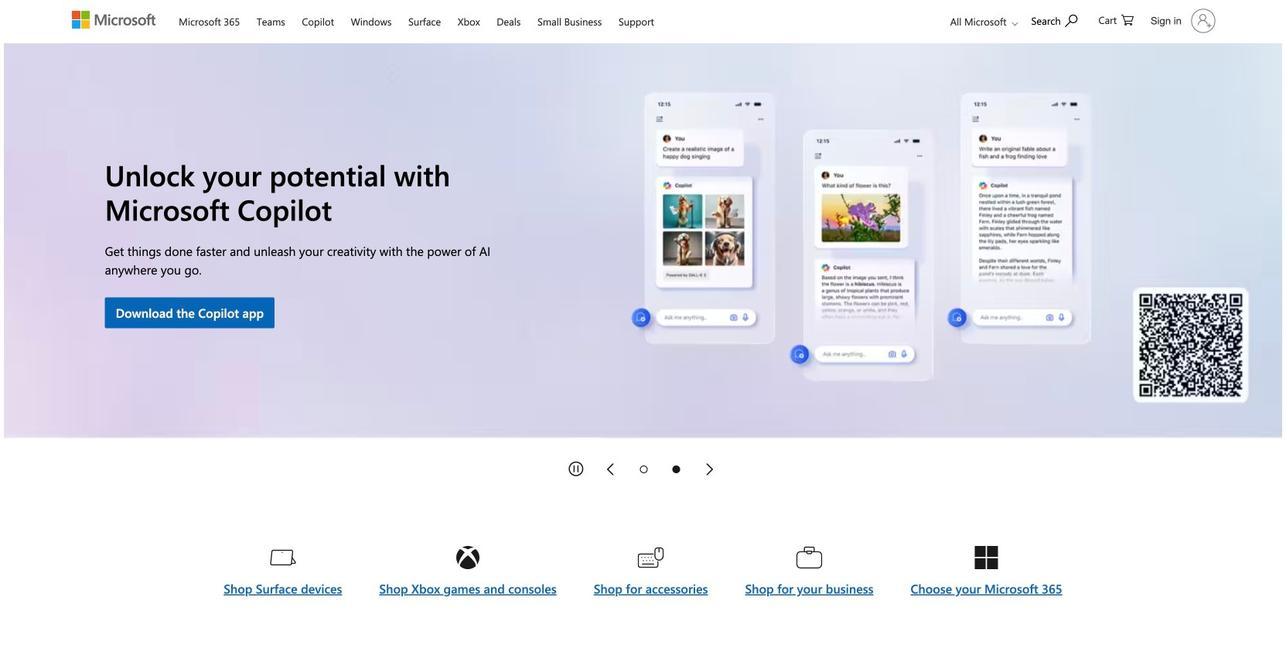 Task type: describe. For each thing, give the bounding box(es) containing it.
microsoft copilot app being utilized to generate pictures of a singing dog, assisting to identify a flower, and helping to generate an email to congratulate a coworker on a promotion. image
[[4, 43, 1282, 443]]



Task type: vqa. For each thing, say whether or not it's contained in the screenshot.
the Education within the Education link
no



Task type: locate. For each thing, give the bounding box(es) containing it.
microsoft image
[[72, 11, 156, 29]]

None search field
[[1024, 2, 1093, 37]]



